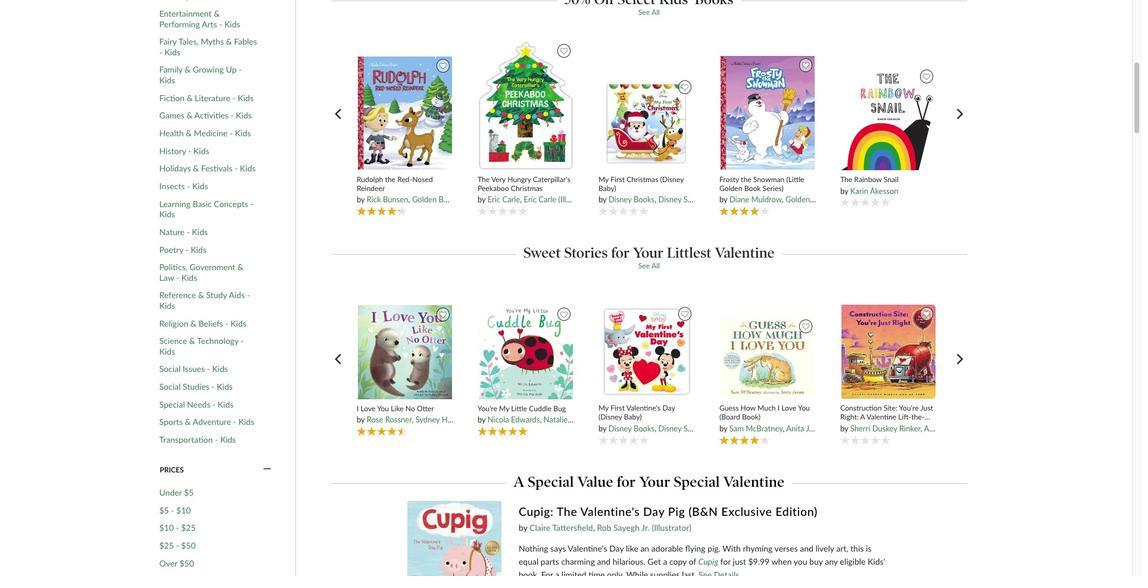 Task type: vqa. For each thing, say whether or not it's contained in the screenshot.


Task type: describe. For each thing, give the bounding box(es) containing it.
my first valentine's day (disney baby) image
[[599, 304, 695, 400]]

art,
[[837, 544, 849, 554]]

special inside special needs - kids link
[[159, 400, 185, 410]]

- down adventure at the left of the page
[[215, 435, 218, 445]]

kids inside the 'family & growing up - kids'
[[159, 75, 175, 85]]

very
[[491, 175, 506, 184]]

kids up technology
[[231, 318, 246, 329]]

- inside learning basic concepts - kids
[[250, 199, 254, 209]]

flying
[[685, 544, 706, 554]]

rose rossner link
[[367, 415, 412, 425]]

of
[[689, 557, 696, 567]]

& for festivals
[[193, 163, 199, 174]]

disney storybook art team (illustrator) link for by
[[659, 424, 790, 434]]

kids down the health & medicine - kids link
[[193, 146, 209, 156]]

kids down adventure at the left of the page
[[220, 435, 236, 445]]

minus image
[[263, 465, 271, 476]]

by sherri duskey rinker , ag ford (illustrator)
[[841, 424, 991, 434]]

team inside my first valentine's day (disney baby) by disney books , disney storybook art team (illustrator)
[[733, 424, 751, 434]]

adventure
[[193, 417, 231, 427]]

1 horizontal spatial $10
[[176, 505, 191, 516]]

- right the beliefs
[[225, 318, 228, 329]]

marshall
[[570, 415, 599, 425]]

how
[[741, 404, 756, 413]]

first for baby)
[[611, 404, 625, 413]]

team inside my first christmas (disney baby) by disney books , disney storybook art team (illustrator)
[[733, 195, 751, 204]]

see all link for baby)
[[639, 262, 660, 271]]

issues
[[183, 364, 205, 374]]

nicola
[[488, 415, 509, 425]]

kids right festivals
[[240, 163, 256, 174]]

lift-
[[899, 413, 912, 422]]

claire tattersfield link
[[530, 523, 593, 533]]

basic
[[193, 199, 212, 209]]

- down $10 - $25 link
[[176, 541, 179, 551]]

a inside for just $9.99 when you buy any eligible kids' book. for a limited time only. while supplies last
[[555, 570, 560, 577]]

just
[[733, 557, 746, 567]]

- right needs
[[213, 400, 216, 410]]

& for adventure
[[185, 417, 191, 427]]

kids up basic
[[192, 181, 208, 191]]

see all
[[639, 8, 660, 17]]

entertainment & performing arts - kids link
[[159, 8, 258, 29]]

rossner
[[385, 415, 412, 425]]

copy
[[670, 557, 687, 567]]

your inside sweet stories for your littlest valentine see all
[[633, 244, 664, 262]]

charming
[[561, 557, 595, 567]]

history
[[159, 146, 186, 156]]

baby) inside my first christmas (disney baby) by disney books , disney storybook art team (illustrator)
[[599, 184, 616, 193]]

by inside cupig: the valentine's day pig (b&n exclusive edition) by claire tattersfield , rob sayegh jr. (illustrator)
[[519, 523, 528, 533]]

golden inside rudolph the red-nosed reindeer by rick bunsen , golden books (illustrator)
[[412, 195, 437, 204]]

- inside entertainment & performing arts - kids
[[219, 19, 222, 29]]

sherri duskey rinker link
[[851, 424, 921, 434]]

1 horizontal spatial and
[[800, 544, 814, 554]]

with
[[723, 544, 741, 554]]

kids down learning basic concepts - kids
[[192, 227, 208, 237]]

insects - kids link
[[159, 181, 208, 192]]

& for technology
[[189, 336, 195, 346]]

a inside nothing says valentine's day like an adorable flying pig. with rhyming verses and lively art, this is equal parts charming and hilarious. get a copy of
[[663, 557, 667, 567]]

1 carle from the left
[[502, 195, 520, 204]]

transportation - kids
[[159, 435, 236, 445]]

the for series)
[[741, 175, 752, 184]]

sydney
[[416, 415, 440, 425]]

the rainbow snail image
[[841, 67, 937, 171]]

- right studies
[[212, 382, 215, 392]]

value
[[578, 473, 613, 491]]

construction site: you're just right: a valentine lift-the-flap book image
[[841, 304, 937, 400]]

first for by
[[611, 175, 625, 184]]

over
[[159, 559, 177, 569]]

kids inside fairy tales, myths & fables - kids
[[165, 47, 180, 57]]

$25 - $50
[[159, 541, 196, 551]]

nosed
[[412, 175, 433, 184]]

by down right:
[[841, 424, 849, 434]]

reference
[[159, 290, 196, 300]]

love inside i love you like no otter by rose rossner , sydney hanson (illustrator)
[[361, 405, 376, 413]]

$5 - $10
[[159, 505, 191, 516]]

hanson
[[442, 415, 468, 425]]

i inside i love you like no otter by rose rossner , sydney hanson (illustrator)
[[357, 405, 359, 413]]

& inside fairy tales, myths & fables - kids
[[226, 37, 232, 47]]

reference & study aids - kids link
[[159, 290, 258, 311]]

poetry
[[159, 245, 183, 255]]

- inside the 'family & growing up - kids'
[[239, 65, 242, 75]]

kids inside reference & study aids - kids
[[159, 301, 175, 311]]

, inside my first valentine's day (disney baby) by disney books , disney storybook art team (illustrator)
[[655, 424, 657, 434]]

(illustrator) inside my first christmas (disney baby) by disney books , disney storybook art team (illustrator)
[[753, 195, 790, 204]]

fiction & literature - kids link
[[159, 93, 254, 103]]

for inside sweet stories for your littlest valentine see all
[[611, 244, 630, 262]]

social for social studies - kids
[[159, 382, 181, 392]]

says
[[551, 544, 566, 554]]

day for (disney
[[663, 404, 675, 413]]

0 horizontal spatial $5
[[159, 505, 169, 516]]

beliefs
[[199, 318, 223, 329]]

frosty
[[720, 175, 739, 184]]

my first christmas (disney baby) image
[[599, 78, 695, 171]]

learning basic concepts - kids
[[159, 199, 254, 219]]

eligible
[[840, 557, 866, 567]]

ford
[[937, 424, 953, 434]]

kids up adventure at the left of the page
[[218, 400, 234, 410]]

natalie marshall (illustrator) link
[[544, 415, 637, 425]]

over $50 link
[[159, 559, 194, 569]]

- right "history"
[[188, 146, 191, 156]]

(illustrator) inside frosty the snowman (little golden book series) by diane muldrow , golden books (illustrator)
[[835, 195, 872, 204]]

you're my little cuddle bug link
[[478, 405, 575, 414]]

1 vertical spatial for
[[617, 473, 636, 491]]

claire
[[530, 523, 551, 533]]

kids right literature
[[238, 93, 254, 103]]

the very hungry caterpillar's peekaboo christmas image
[[479, 41, 574, 171]]

the for peekaboo
[[478, 175, 490, 184]]

books inside my first valentine's day (disney baby) by disney books , disney storybook art team (illustrator)
[[634, 424, 655, 434]]

$10 - $25
[[159, 523, 196, 533]]

karin åkesson link
[[851, 186, 899, 196]]

lively
[[816, 544, 834, 554]]

family & growing up - kids
[[159, 65, 242, 85]]

insects - kids
[[159, 181, 208, 191]]

0 vertical spatial $25
[[181, 523, 196, 533]]

nature - kids
[[159, 227, 208, 237]]

(illustrator) inside cupig: the valentine's day pig (b&n exclusive edition) by claire tattersfield , rob sayegh jr. (illustrator)
[[652, 523, 692, 533]]

valentine's for says
[[568, 544, 607, 554]]

, inside frosty the snowman (little golden book series) by diane muldrow , golden books (illustrator)
[[782, 195, 784, 204]]

2 horizontal spatial golden
[[786, 195, 810, 204]]

bunsen
[[383, 195, 408, 204]]

kids up government on the left of page
[[191, 245, 207, 255]]

rudolph the red-nosed reindeer image
[[358, 56, 453, 171]]

social studies - kids link
[[159, 382, 233, 392]]

fairy
[[159, 37, 177, 47]]

& for performing
[[214, 8, 220, 19]]

- right adventure at the left of the page
[[233, 417, 236, 427]]

no
[[406, 405, 415, 413]]

construction site: you're just right: a valentine lift-the- flap book link
[[841, 404, 937, 431]]

- down under
[[171, 505, 174, 516]]

- right festivals
[[235, 163, 238, 174]]

anita
[[787, 424, 805, 434]]

holidays
[[159, 163, 191, 174]]

books inside frosty the snowman (little golden book series) by diane muldrow , golden books (illustrator)
[[812, 195, 833, 204]]

kids inside learning basic concepts - kids
[[159, 209, 175, 219]]

cupig:
[[519, 505, 554, 519]]

fiction
[[159, 93, 185, 103]]

art inside my first christmas (disney baby) by disney books , disney storybook art team (illustrator)
[[720, 195, 731, 204]]

medicine
[[194, 128, 228, 138]]

rudolph the red-nosed reindeer by rick bunsen , golden books (illustrator)
[[357, 175, 499, 204]]

sports & adventure - kids link
[[159, 417, 254, 428]]

(illustrator) right ford
[[955, 424, 991, 434]]

bug
[[554, 405, 566, 413]]

- right medicine
[[230, 128, 233, 138]]

construction
[[841, 404, 882, 413]]

kids'
[[868, 557, 886, 567]]

kids right activities in the top of the page
[[236, 110, 252, 121]]

series)
[[763, 184, 784, 193]]

- up $25 - $50
[[176, 523, 179, 533]]

little
[[511, 405, 527, 413]]

(disney inside my first christmas (disney baby) by disney books , disney storybook art team (illustrator)
[[660, 175, 684, 184]]

you inside i love you like no otter by rose rossner , sydney hanson (illustrator)
[[377, 405, 389, 413]]

under
[[159, 488, 182, 498]]

only.
[[607, 570, 625, 577]]

all inside sweet stories for your littlest valentine see all
[[652, 262, 660, 271]]

books inside my first christmas (disney baby) by disney books , disney storybook art team (illustrator)
[[634, 195, 655, 204]]

last
[[682, 570, 695, 577]]

art inside my first valentine's day (disney baby) by disney books , disney storybook art team (illustrator)
[[720, 424, 731, 434]]

poetry - kids
[[159, 245, 207, 255]]

- inside reference & study aids - kids
[[247, 290, 250, 300]]

kids right medicine
[[235, 128, 251, 138]]

special needs - kids
[[159, 400, 234, 410]]

- right poetry
[[185, 245, 189, 255]]

verses
[[775, 544, 798, 554]]

(illustrator) inside you're my little cuddle bug by nicola edwards , natalie marshall (illustrator)
[[601, 415, 637, 425]]

valentine inside sweet stories for your littlest valentine see all
[[715, 244, 775, 262]]

under $5
[[159, 488, 194, 498]]

concepts
[[214, 199, 248, 209]]

literature
[[195, 93, 230, 103]]

disney books link for books
[[609, 195, 655, 204]]

books inside rudolph the red-nosed reindeer by rick bunsen , golden books (illustrator)
[[439, 195, 460, 204]]

my for by
[[599, 404, 609, 413]]

flap
[[841, 422, 854, 431]]

0 horizontal spatial and
[[597, 557, 611, 567]]

- inside science & technology - kids
[[241, 336, 244, 346]]

studies
[[183, 382, 209, 392]]

mcbratney
[[746, 424, 783, 434]]

1 vertical spatial $50
[[180, 559, 194, 569]]

kids inside politics, government & law - kids
[[182, 273, 197, 283]]

valentine for construction site: you're just right: a valentine lift-the- flap book
[[867, 413, 897, 422]]

, left ag
[[921, 424, 923, 434]]

sweet
[[524, 244, 561, 262]]

eric carle (illustrator) link
[[524, 195, 595, 204]]

- inside fairy tales, myths & fables - kids
[[159, 47, 162, 57]]

day for pig
[[643, 505, 665, 519]]

, inside you're my little cuddle bug by nicola edwards , natalie marshall (illustrator)
[[540, 415, 542, 425]]

0 horizontal spatial a
[[514, 473, 524, 491]]

you inside "guess how much i love you (board book) by sam mcbratney , anita jeram (illustrator)"
[[798, 404, 810, 413]]

by inside "guess how much i love you (board book) by sam mcbratney , anita jeram (illustrator)"
[[720, 424, 728, 434]]

& for literature
[[187, 93, 193, 103]]

social for social issues - kids
[[159, 364, 181, 374]]

by inside i love you like no otter by rose rossner , sydney hanson (illustrator)
[[357, 415, 365, 425]]

you're my little cuddle bug image
[[479, 305, 574, 400]]

the very hungry caterpillar's peekaboo christmas link
[[478, 175, 575, 193]]

reindeer
[[357, 184, 385, 193]]

i inside "guess how much i love you (board book) by sam mcbratney , anita jeram (illustrator)"
[[778, 404, 780, 413]]

study
[[206, 290, 227, 300]]

sports & adventure - kids
[[159, 417, 254, 427]]

- right the insects
[[187, 181, 190, 191]]

& for growing
[[185, 65, 191, 75]]

kids inside science & technology - kids
[[159, 347, 175, 357]]

sam mcbratney link
[[730, 424, 783, 434]]

guess how much i love you (board book) link
[[720, 404, 816, 422]]



Task type: locate. For each thing, give the bounding box(es) containing it.
1 horizontal spatial $25
[[181, 523, 196, 533]]

for inside for just $9.99 when you buy any eligible kids' book. for a limited time only. while supplies last
[[721, 557, 731, 567]]

nothing says valentine's day like an adorable flying pig. with rhyming verses and lively art, this is equal parts charming and hilarious. get a copy of
[[519, 544, 872, 567]]

is
[[866, 544, 872, 554]]

nicola edwards link
[[488, 415, 540, 425]]

science & technology - kids
[[159, 336, 244, 357]]

1 horizontal spatial $5
[[184, 488, 194, 498]]

1 horizontal spatial i
[[778, 404, 780, 413]]

by left the rick in the top left of the page
[[357, 195, 365, 204]]

2 art from the top
[[720, 424, 731, 434]]

1 vertical spatial valentine's
[[580, 505, 640, 519]]

kids inside entertainment & performing arts - kids
[[224, 19, 240, 29]]

disney books link down 'my first christmas (disney baby)' link
[[609, 195, 655, 204]]

2 see all link from the top
[[639, 262, 660, 271]]

2 vertical spatial valentine's
[[568, 544, 607, 554]]

first inside my first valentine's day (disney baby) by disney books , disney storybook art team (illustrator)
[[611, 404, 625, 413]]

transportation - kids link
[[159, 435, 236, 445]]

arts
[[202, 19, 217, 29]]

0 horizontal spatial golden books (illustrator) link
[[412, 195, 499, 204]]

nature - kids link
[[159, 227, 208, 237]]

i left like
[[357, 405, 359, 413]]

2 eric from the left
[[524, 195, 537, 204]]

1 vertical spatial (disney
[[599, 413, 622, 422]]

first inside my first christmas (disney baby) by disney books , disney storybook art team (illustrator)
[[611, 175, 625, 184]]

0 vertical spatial a
[[861, 413, 865, 422]]

0 vertical spatial (disney
[[660, 175, 684, 184]]

poetry - kids link
[[159, 245, 207, 255]]

- right concepts
[[250, 199, 254, 209]]

& right sports
[[185, 417, 191, 427]]

my
[[599, 175, 609, 184], [599, 404, 609, 413], [499, 405, 510, 413]]

(disney right bug
[[599, 413, 622, 422]]

$10 down $5 - $10 link
[[159, 523, 174, 533]]

(illustrator) inside i love you like no otter by rose rossner , sydney hanson (illustrator)
[[470, 415, 507, 425]]

my first valentine's day (disney baby) by disney books , disney storybook art team (illustrator)
[[599, 404, 790, 434]]

1 vertical spatial valentine
[[867, 413, 897, 422]]

0 vertical spatial first
[[611, 175, 625, 184]]

exclusive
[[722, 505, 772, 519]]

guess how much i love you (board book) image
[[720, 317, 816, 400]]

a special value for your special valentine
[[514, 473, 785, 491]]

love up 'anita'
[[782, 404, 797, 413]]

& inside reference & study aids - kids
[[198, 290, 204, 300]]

1 vertical spatial and
[[597, 557, 611, 567]]

1 vertical spatial social
[[159, 382, 181, 392]]

cupig link
[[699, 557, 718, 567]]

1 horizontal spatial you're
[[899, 404, 919, 413]]

the rainbow snail by karin åkesson
[[841, 175, 899, 196]]

1 eric from the left
[[488, 195, 501, 204]]

you're inside you're my little cuddle bug by nicola edwards , natalie marshall (illustrator)
[[478, 405, 497, 413]]

fairy tales, myths & fables - kids link
[[159, 37, 258, 57]]

snowman
[[754, 175, 785, 184]]

the inside the rainbow snail by karin åkesson
[[841, 175, 853, 184]]

performing
[[159, 19, 200, 29]]

art down frosty
[[720, 195, 731, 204]]

books down my first valentine's day (disney baby) link on the bottom right of page
[[634, 424, 655, 434]]

construction site: you're just right: a valentine lift-the- flap book
[[841, 404, 933, 431]]

the very hungry caterpillar's peekaboo christmas by eric carle , eric carle (illustrator)
[[478, 175, 595, 204]]

valentine for a special value for your special valentine
[[724, 473, 785, 491]]

team down frosty
[[733, 195, 751, 204]]

0 horizontal spatial a
[[555, 570, 560, 577]]

day
[[663, 404, 675, 413], [643, 505, 665, 519], [610, 544, 624, 554]]

0 vertical spatial a
[[663, 557, 667, 567]]

learning
[[159, 199, 191, 209]]

your
[[633, 244, 664, 262], [639, 473, 671, 491]]

0 vertical spatial see
[[639, 8, 650, 17]]

red-
[[397, 175, 412, 184]]

disney books link down my first valentine's day (disney baby) link on the bottom right of page
[[609, 424, 655, 434]]

1 horizontal spatial golden
[[720, 184, 743, 193]]

1 vertical spatial storybook
[[684, 424, 719, 434]]

frosty the snowman (little golden book series) link
[[720, 175, 816, 193]]

, down rudolph the red-nosed reindeer link
[[408, 195, 410, 204]]

åkesson
[[870, 186, 899, 196]]

- right literature
[[233, 93, 236, 103]]

supplies
[[650, 570, 680, 577]]

1 vertical spatial all
[[652, 262, 660, 271]]

1 vertical spatial a
[[555, 570, 560, 577]]

golden books (illustrator) link down nosed
[[412, 195, 499, 204]]

the right frosty
[[741, 175, 752, 184]]

& left festivals
[[193, 163, 199, 174]]

1 golden books (illustrator) link from the left
[[412, 195, 499, 204]]

, down no
[[412, 415, 414, 425]]

, inside cupig: the valentine's day pig (b&n exclusive edition) by claire tattersfield , rob sayegh jr. (illustrator)
[[593, 523, 595, 533]]

cupig: the valentine's day pig (b&n exclusive edition) link
[[519, 505, 891, 522]]

golden books (illustrator) link down (little
[[786, 195, 872, 204]]

rinker
[[900, 424, 921, 434]]

1 vertical spatial baby)
[[624, 413, 642, 422]]

by left nicola
[[478, 415, 486, 425]]

the up peekaboo
[[478, 175, 490, 184]]

valentine's up natalie marshall (illustrator) link
[[627, 404, 661, 413]]

see all link for by
[[639, 8, 660, 17]]

& for study
[[198, 290, 204, 300]]

0 horizontal spatial (disney
[[599, 413, 622, 422]]

you
[[794, 557, 808, 567]]

1 vertical spatial disney books link
[[609, 424, 655, 434]]

tales,
[[179, 37, 199, 47]]

0 vertical spatial your
[[633, 244, 664, 262]]

0 vertical spatial valentine
[[715, 244, 775, 262]]

, inside the very hungry caterpillar's peekaboo christmas by eric carle , eric carle (illustrator)
[[520, 195, 522, 204]]

golden books (illustrator) link for golden
[[786, 195, 872, 204]]

just
[[921, 404, 933, 413]]

snail
[[884, 175, 899, 184]]

0 vertical spatial baby)
[[599, 184, 616, 193]]

1 horizontal spatial a
[[663, 557, 667, 567]]

caterpillar's
[[533, 175, 571, 184]]

day inside nothing says valentine's day like an adorable flying pig. with rhyming verses and lively art, this is equal parts charming and hilarious. get a copy of
[[610, 544, 624, 554]]

1 vertical spatial team
[[733, 424, 751, 434]]

insects
[[159, 181, 185, 191]]

(illustrator) down 'guess how much i love you (board book)' link
[[753, 424, 790, 434]]

day inside my first valentine's day (disney baby) by disney books , disney storybook art team (illustrator)
[[663, 404, 675, 413]]

like
[[626, 544, 639, 554]]

0 horizontal spatial you're
[[478, 405, 497, 413]]

1 horizontal spatial the
[[741, 175, 752, 184]]

special up cupig:
[[528, 473, 574, 491]]

team down the book)
[[733, 424, 751, 434]]

0 horizontal spatial you
[[377, 405, 389, 413]]

1 horizontal spatial love
[[782, 404, 797, 413]]

0 vertical spatial see all link
[[639, 8, 660, 17]]

0 horizontal spatial $10
[[159, 523, 174, 533]]

0 horizontal spatial carle
[[502, 195, 520, 204]]

1 the from the left
[[385, 175, 396, 184]]

1 all from the top
[[652, 8, 660, 17]]

1 horizontal spatial you
[[798, 404, 810, 413]]

& left the beliefs
[[191, 318, 196, 329]]

0 horizontal spatial golden
[[412, 195, 437, 204]]

0 vertical spatial storybook
[[684, 195, 719, 204]]

storybook inside my first valentine's day (disney baby) by disney books , disney storybook art team (illustrator)
[[684, 424, 719, 434]]

book)
[[742, 413, 761, 422]]

eric carle link
[[488, 195, 520, 204]]

any
[[825, 557, 838, 567]]

by inside my first christmas (disney baby) by disney books , disney storybook art team (illustrator)
[[599, 195, 607, 204]]

adorable
[[652, 544, 683, 554]]

day for like
[[610, 544, 624, 554]]

2 disney books link from the top
[[609, 424, 655, 434]]

- right technology
[[241, 336, 244, 346]]

eric down peekaboo
[[488, 195, 501, 204]]

- right law
[[176, 273, 179, 283]]

1 disney storybook art team (illustrator) link from the top
[[659, 195, 790, 204]]

christmas down 'my first christmas (disney baby)' image
[[627, 175, 659, 184]]

politics, government & law - kids link
[[159, 262, 258, 283]]

the for karin
[[841, 175, 853, 184]]

(illustrator) inside rudolph the red-nosed reindeer by rick bunsen , golden books (illustrator)
[[462, 195, 499, 204]]

by right eric carle (illustrator) link
[[599, 195, 607, 204]]

my inside you're my little cuddle bug by nicola edwards , natalie marshall (illustrator)
[[499, 405, 510, 413]]

1 storybook from the top
[[684, 195, 719, 204]]

1 vertical spatial $25
[[159, 541, 174, 551]]

1 vertical spatial $5
[[159, 505, 169, 516]]

by down (board
[[720, 424, 728, 434]]

by down my first valentine's day (disney baby) link on the bottom right of page
[[599, 424, 607, 434]]

1 team from the top
[[733, 195, 751, 204]]

& inside politics, government & law - kids
[[238, 262, 243, 272]]

books down rudolph the red-nosed reindeer link
[[439, 195, 460, 204]]

2 vertical spatial for
[[721, 557, 731, 567]]

$5 down under
[[159, 505, 169, 516]]

0 vertical spatial $10
[[176, 505, 191, 516]]

0 horizontal spatial book
[[744, 184, 761, 193]]

1 horizontal spatial a
[[861, 413, 865, 422]]

1 horizontal spatial christmas
[[627, 175, 659, 184]]

politics,
[[159, 262, 187, 272]]

0 vertical spatial $50
[[181, 541, 196, 551]]

0 horizontal spatial baby)
[[599, 184, 616, 193]]

by left rose
[[357, 415, 365, 425]]

- right arts
[[219, 19, 222, 29]]

social issues - kids link
[[159, 364, 228, 375]]

$5 - $10 link
[[159, 505, 191, 516]]

1 horizontal spatial carle
[[539, 195, 556, 204]]

valentine inside construction site: you're just right: a valentine lift-the- flap book
[[867, 413, 897, 422]]

& inside entertainment & performing arts - kids
[[214, 8, 220, 19]]

$5 right under
[[184, 488, 194, 498]]

0 horizontal spatial i
[[357, 405, 359, 413]]

day inside cupig: the valentine's day pig (b&n exclusive edition) by claire tattersfield , rob sayegh jr. (illustrator)
[[643, 505, 665, 519]]

kids down science
[[159, 347, 175, 357]]

1 horizontal spatial (disney
[[660, 175, 684, 184]]

0 vertical spatial all
[[652, 8, 660, 17]]

1 vertical spatial disney storybook art team (illustrator) link
[[659, 424, 790, 434]]

1 vertical spatial your
[[639, 473, 671, 491]]

the inside frosty the snowman (little golden book series) by diane muldrow , golden books (illustrator)
[[741, 175, 752, 184]]

(disney
[[660, 175, 684, 184], [599, 413, 622, 422]]

2 golden books (illustrator) link from the left
[[786, 195, 872, 204]]

(illustrator) down rainbow
[[835, 195, 872, 204]]

health & medicine - kids
[[159, 128, 251, 138]]

valentine's inside cupig: the valentine's day pig (b&n exclusive edition) by claire tattersfield , rob sayegh jr. (illustrator)
[[580, 505, 640, 519]]

(illustrator) down caterpillar's
[[558, 195, 595, 204]]

0 horizontal spatial $25
[[159, 541, 174, 551]]

by inside frosty the snowman (little golden book series) by diane muldrow , golden books (illustrator)
[[720, 195, 728, 204]]

for right 'value'
[[617, 473, 636, 491]]

(disney left frosty
[[660, 175, 684, 184]]

the for rick
[[385, 175, 396, 184]]

0 vertical spatial art
[[720, 195, 731, 204]]

& right government on the left of page
[[238, 262, 243, 272]]

my inside my first valentine's day (disney baby) by disney books , disney storybook art team (illustrator)
[[599, 404, 609, 413]]

aids
[[229, 290, 245, 300]]

0 vertical spatial team
[[733, 195, 751, 204]]

festivals
[[201, 163, 233, 174]]

1 vertical spatial day
[[643, 505, 665, 519]]

kids down reference
[[159, 301, 175, 311]]

kids right studies
[[217, 382, 233, 392]]

the inside cupig: the valentine's day pig (b&n exclusive edition) by claire tattersfield , rob sayegh jr. (illustrator)
[[557, 505, 578, 519]]

for right stories
[[611, 244, 630, 262]]

jr.
[[642, 523, 650, 533]]

kids down fairy
[[165, 47, 180, 57]]

0 vertical spatial book
[[744, 184, 761, 193]]

(illustrator) down series)
[[753, 195, 790, 204]]

special up (b&n
[[674, 473, 720, 491]]

your up "pig"
[[639, 473, 671, 491]]

by inside my first valentine's day (disney baby) by disney books , disney storybook art team (illustrator)
[[599, 424, 607, 434]]

kids down politics,
[[182, 273, 197, 283]]

1 first from the top
[[611, 175, 625, 184]]

1 disney books link from the top
[[609, 195, 655, 204]]

rudolph the red-nosed reindeer link
[[357, 175, 454, 193]]

1 social from the top
[[159, 364, 181, 374]]

otter
[[417, 405, 434, 413]]

christmas inside my first christmas (disney baby) by disney books , disney storybook art team (illustrator)
[[627, 175, 659, 184]]

my right caterpillar's
[[599, 175, 609, 184]]

you up 'rose rossner' link
[[377, 405, 389, 413]]

1 horizontal spatial the
[[557, 505, 578, 519]]

, inside i love you like no otter by rose rossner , sydney hanson (illustrator)
[[412, 415, 414, 425]]

2 carle from the left
[[539, 195, 556, 204]]

& for medicine
[[186, 128, 192, 138]]

1 horizontal spatial golden books (illustrator) link
[[786, 195, 872, 204]]

0 horizontal spatial christmas
[[511, 184, 543, 193]]

site:
[[884, 404, 898, 413]]

2 social from the top
[[159, 382, 181, 392]]

learning basic concepts - kids link
[[159, 199, 258, 220]]

disney storybook art team (illustrator) link for diane
[[659, 195, 790, 204]]

& right family
[[185, 65, 191, 75]]

you up 'anita'
[[798, 404, 810, 413]]

1 see from the top
[[639, 8, 650, 17]]

disney books link for disney
[[609, 424, 655, 434]]

books
[[439, 195, 460, 204], [634, 195, 655, 204], [812, 195, 833, 204], [634, 424, 655, 434]]

& up arts
[[214, 8, 220, 19]]

buy
[[810, 557, 823, 567]]

transportation
[[159, 435, 213, 445]]

, inside "guess how much i love you (board book) by sam mcbratney , anita jeram (illustrator)"
[[783, 424, 785, 434]]

social left studies
[[159, 382, 181, 392]]

, left 'anita'
[[783, 424, 785, 434]]

0 horizontal spatial the
[[385, 175, 396, 184]]

0 horizontal spatial the
[[478, 175, 490, 184]]

your left littlest
[[633, 244, 664, 262]]

valentine's inside my first valentine's day (disney baby) by disney books , disney storybook art team (illustrator)
[[627, 404, 661, 413]]

book inside construction site: you're just right: a valentine lift-the- flap book
[[856, 422, 872, 431]]

& for activities
[[187, 110, 193, 121]]

carle down peekaboo
[[502, 195, 520, 204]]

the inside rudolph the red-nosed reindeer by rick bunsen , golden books (illustrator)
[[385, 175, 396, 184]]

book.
[[519, 570, 539, 577]]

disney storybook art team (illustrator) link down frosty
[[659, 195, 790, 204]]

the inside the very hungry caterpillar's peekaboo christmas by eric carle , eric carle (illustrator)
[[478, 175, 490, 184]]

0 vertical spatial valentine's
[[627, 404, 661, 413]]

special needs - kids link
[[159, 400, 234, 410]]

see inside sweet stories for your littlest valentine see all
[[639, 262, 650, 271]]

eric down the very hungry caterpillar's peekaboo christmas 'link'
[[524, 195, 537, 204]]

2 disney storybook art team (illustrator) link from the top
[[659, 424, 790, 434]]

, inside rudolph the red-nosed reindeer by rick bunsen , golden books (illustrator)
[[408, 195, 410, 204]]

golden books (illustrator) link for (illustrator)
[[412, 195, 499, 204]]

2 the from the left
[[741, 175, 752, 184]]

& for beliefs
[[191, 318, 196, 329]]

1 horizontal spatial baby)
[[624, 413, 642, 422]]

book inside frosty the snowman (little golden book series) by diane muldrow , golden books (illustrator)
[[744, 184, 761, 193]]

golden books (illustrator) link
[[412, 195, 499, 204], [786, 195, 872, 204]]

0 horizontal spatial eric
[[488, 195, 501, 204]]

kids down family
[[159, 75, 175, 85]]

law
[[159, 273, 174, 283]]

0 vertical spatial disney books link
[[609, 195, 655, 204]]

up
[[226, 65, 237, 75]]

- right issues
[[207, 364, 210, 374]]

$10
[[176, 505, 191, 516], [159, 523, 174, 533]]

golden down (little
[[786, 195, 810, 204]]

- inside politics, government & law - kids
[[176, 273, 179, 283]]

karin
[[851, 186, 869, 196]]

0 vertical spatial social
[[159, 364, 181, 374]]

0 vertical spatial for
[[611, 244, 630, 262]]

1 vertical spatial $10
[[159, 523, 174, 533]]

1 vertical spatial first
[[611, 404, 625, 413]]

time
[[589, 570, 605, 577]]

(illustrator) inside "guess how much i love you (board book) by sam mcbratney , anita jeram (illustrator)"
[[828, 424, 865, 434]]

sam
[[730, 424, 744, 434]]

religion
[[159, 318, 188, 329]]

valentine's up rob
[[580, 505, 640, 519]]

1 vertical spatial book
[[856, 422, 872, 431]]

(illustrator) right marshall
[[601, 415, 637, 425]]

a right get
[[663, 557, 667, 567]]

0 horizontal spatial love
[[361, 405, 376, 413]]

2 all from the top
[[652, 262, 660, 271]]

& right games in the left top of the page
[[187, 110, 193, 121]]

$50
[[181, 541, 196, 551], [180, 559, 194, 569]]

valentine's inside nothing says valentine's day like an adorable flying pig. with rhyming verses and lively art, this is equal parts charming and hilarious. get a copy of
[[568, 544, 607, 554]]

valentine's for first
[[627, 404, 661, 413]]

like
[[391, 405, 404, 413]]

see all link
[[639, 8, 660, 17], [639, 262, 660, 271]]

1 see all link from the top
[[639, 8, 660, 17]]

you're inside construction site: you're just right: a valentine lift-the- flap book
[[899, 404, 919, 413]]

2 storybook from the top
[[684, 424, 719, 434]]

(illustrator) inside my first valentine's day (disney baby) by disney books , disney storybook art team (illustrator)
[[753, 424, 790, 434]]

frosty the snowman (little golden book series) image
[[720, 55, 816, 171]]

1 horizontal spatial eric
[[524, 195, 537, 204]]

kids down science & technology - kids 'link'
[[212, 364, 228, 374]]

by inside rudolph the red-nosed reindeer by rick bunsen , golden books (illustrator)
[[357, 195, 365, 204]]

christmas inside the very hungry caterpillar's peekaboo christmas by eric carle , eric carle (illustrator)
[[511, 184, 543, 193]]

2 see from the top
[[639, 262, 650, 271]]

- right the nature
[[187, 227, 190, 237]]

sherri
[[851, 424, 871, 434]]

2 first from the top
[[611, 404, 625, 413]]

games
[[159, 110, 184, 121]]

, inside my first christmas (disney baby) by disney books , disney storybook art team (illustrator)
[[655, 195, 657, 204]]

politics, government & law - kids
[[159, 262, 243, 283]]

diane
[[730, 195, 750, 204]]

fiction & literature - kids
[[159, 93, 254, 103]]

you're up lift-
[[899, 404, 919, 413]]

guess how much i love you (board book) by sam mcbratney , anita jeram (illustrator)
[[720, 404, 865, 434]]

the up karin
[[841, 175, 853, 184]]

disney storybook art team (illustrator) link down (board
[[659, 424, 790, 434]]

1 vertical spatial art
[[720, 424, 731, 434]]

0 vertical spatial and
[[800, 544, 814, 554]]

natalie
[[544, 415, 568, 425]]

art down (board
[[720, 424, 731, 434]]

my up nicola
[[499, 405, 510, 413]]

1 vertical spatial a
[[514, 473, 524, 491]]

cupig: the valentine's day pig (b&n exclusive edition) image
[[407, 502, 501, 577]]

2 horizontal spatial the
[[841, 175, 853, 184]]

social left issues
[[159, 364, 181, 374]]

- right activities in the top of the page
[[231, 110, 234, 121]]

edition)
[[776, 505, 818, 519]]

- right the up
[[239, 65, 242, 75]]

a up cupig:
[[514, 473, 524, 491]]

, down the very hungry caterpillar's peekaboo christmas 'link'
[[520, 195, 522, 204]]

and up you
[[800, 544, 814, 554]]

while
[[627, 570, 648, 577]]

my for disney
[[599, 175, 609, 184]]

& inside science & technology - kids
[[189, 336, 195, 346]]

& right fiction
[[187, 93, 193, 103]]

0 vertical spatial day
[[663, 404, 675, 413]]

love inside "guess how much i love you (board book) by sam mcbratney , anita jeram (illustrator)"
[[782, 404, 797, 413]]

(illustrator) inside the very hungry caterpillar's peekaboo christmas by eric carle , eric carle (illustrator)
[[558, 195, 595, 204]]

a inside construction site: you're just right: a valentine lift-the- flap book
[[861, 413, 865, 422]]

for
[[611, 244, 630, 262], [617, 473, 636, 491], [721, 557, 731, 567]]

1 horizontal spatial special
[[528, 473, 574, 491]]

carle down caterpillar's
[[539, 195, 556, 204]]

2 vertical spatial day
[[610, 544, 624, 554]]

ag ford (illustrator) link
[[924, 424, 991, 434]]

2 team from the top
[[733, 424, 751, 434]]

by inside you're my little cuddle bug by nicola edwards , natalie marshall (illustrator)
[[478, 415, 486, 425]]

storybook left the sam
[[684, 424, 719, 434]]

1 vertical spatial see all link
[[639, 262, 660, 271]]

(disney inside my first valentine's day (disney baby) by disney books , disney storybook art team (illustrator)
[[599, 413, 622, 422]]

by inside the rainbow snail by karin åkesson
[[841, 186, 849, 196]]

0 horizontal spatial special
[[159, 400, 185, 410]]

storybook inside my first christmas (disney baby) by disney books , disney storybook art team (illustrator)
[[684, 195, 719, 204]]

&
[[214, 8, 220, 19], [226, 37, 232, 47], [185, 65, 191, 75], [187, 93, 193, 103], [187, 110, 193, 121], [186, 128, 192, 138], [193, 163, 199, 174], [238, 262, 243, 272], [198, 290, 204, 300], [191, 318, 196, 329], [189, 336, 195, 346], [185, 417, 191, 427]]

i love you like no otter image
[[358, 305, 453, 400]]

valentine's for the
[[580, 505, 640, 519]]

, left rob
[[593, 523, 595, 533]]

(little
[[787, 175, 805, 184]]

science
[[159, 336, 187, 346]]

pig.
[[708, 544, 721, 554]]

2 vertical spatial valentine
[[724, 473, 785, 491]]

1 horizontal spatial book
[[856, 422, 872, 431]]

kids right adventure at the left of the page
[[239, 417, 254, 427]]

1 art from the top
[[720, 195, 731, 204]]

over $50
[[159, 559, 194, 569]]

, down my first valentine's day (disney baby) link on the bottom right of page
[[655, 424, 657, 434]]

valentine up exclusive
[[724, 473, 785, 491]]

by inside the very hungry caterpillar's peekaboo christmas by eric carle , eric carle (illustrator)
[[478, 195, 486, 204]]

(illustrator) down peekaboo
[[462, 195, 499, 204]]

0 vertical spatial disney storybook art team (illustrator) link
[[659, 195, 790, 204]]

book up 'diane muldrow' link
[[744, 184, 761, 193]]

1 vertical spatial see
[[639, 262, 650, 271]]

& inside the 'family & growing up - kids'
[[185, 65, 191, 75]]

0 vertical spatial $5
[[184, 488, 194, 498]]

baby) inside my first valentine's day (disney baby) by disney books , disney storybook art team (illustrator)
[[624, 413, 642, 422]]

2 horizontal spatial special
[[674, 473, 720, 491]]



